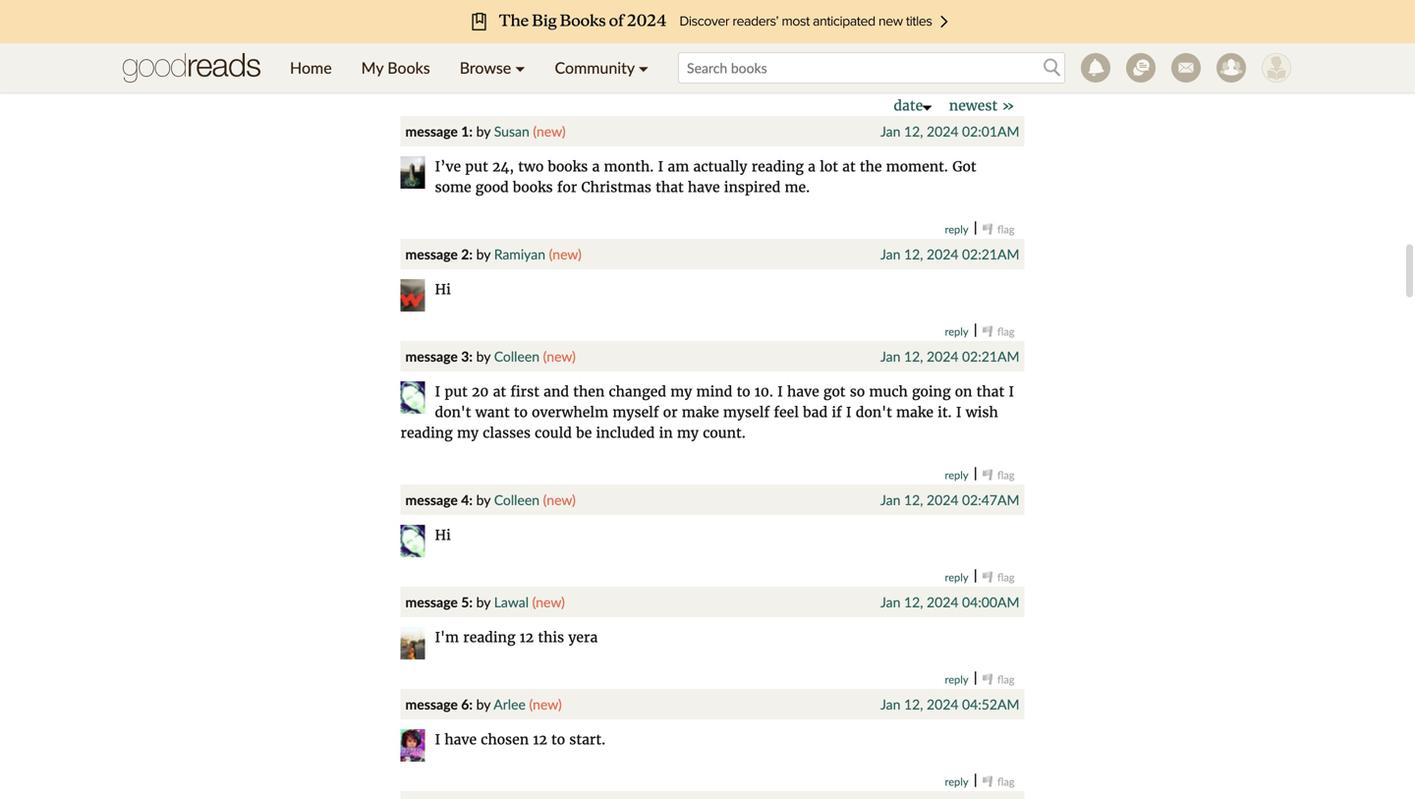 Task type: vqa. For each thing, say whether or not it's contained in the screenshot.


Task type: locate. For each thing, give the bounding box(es) containing it.
0 vertical spatial colleen
[[494, 348, 540, 365]]

0 vertical spatial 02:21am
[[962, 246, 1020, 262]]

colleen link up first
[[494, 348, 540, 365]]

2 hi from the top
[[435, 526, 451, 544]]

reply | down jan 12, 2024 04:52am link
[[945, 772, 983, 790]]

reply link up the jan 12, 2024 02:47am
[[945, 468, 969, 482]]

jan 12, 2024 02:21am
[[881, 246, 1020, 262], [881, 348, 1020, 365]]

reading down colleen r icon
[[401, 424, 453, 442]]

lawal link
[[494, 594, 529, 610]]

susan
[[494, 123, 530, 140]]

menu
[[275, 43, 664, 92]]

2 flag from the top
[[998, 325, 1015, 338]]

2024 up 'going'
[[927, 348, 959, 365]]

myself
[[613, 404, 659, 421], [723, 404, 770, 421]]

1 reply link from the top
[[945, 223, 969, 236]]

0 vertical spatial 70
[[520, 23, 536, 39]]

0 horizontal spatial that
[[656, 178, 684, 196]]

by right 1:
[[476, 123, 491, 140]]

0 horizontal spatial a
[[592, 158, 600, 175]]

1 ▾ from the left
[[515, 58, 525, 77]]

reading inside i put 20 at first and then changed my mind to 10. i have got so much going on that i don't want to overwhelm myself or make myself feel bad if i don't make it. i wish reading my classes could be included in my count.
[[401, 424, 453, 442]]

message left 3:
[[405, 348, 458, 365]]

jan 12, 2024 02:21am for hi
[[881, 246, 1020, 262]]

12, down date link
[[904, 123, 923, 140]]

0 horizontal spatial reading
[[401, 424, 453, 442]]

12 right chosen
[[533, 731, 547, 749]]

3 jan from the top
[[881, 348, 901, 365]]

by right 4:
[[476, 491, 491, 508]]

3:
[[461, 348, 473, 365]]

colleen r image
[[401, 525, 425, 557]]

1 reply from the top
[[945, 223, 969, 236]]

12, for books
[[904, 123, 923, 140]]

12, down moment.
[[904, 246, 923, 262]]

by right 3:
[[476, 348, 491, 365]]

reply link up jan 12, 2024 04:00am at right
[[945, 571, 969, 584]]

(new) for first
[[543, 348, 576, 365]]

reading down message 5: by lawal (new)
[[463, 629, 516, 646]]

▾ up showing
[[515, 58, 525, 77]]

(new) right susan at the top left of page
[[533, 123, 566, 140]]

reply link down jan 12, 2024 04:52am link
[[945, 775, 969, 788]]

0 vertical spatial hi
[[435, 281, 451, 298]]

1 horizontal spatial a
[[808, 158, 816, 175]]

flag link
[[983, 223, 1015, 236], [983, 325, 1015, 338], [983, 468, 1015, 482], [983, 571, 1015, 584], [983, 673, 1015, 686], [983, 775, 1015, 788]]

to down first
[[514, 404, 528, 421]]

1 jan 12, 2024 02:21am link from the top
[[881, 246, 1020, 262]]

| up 04:52am
[[973, 670, 979, 688]]

reading inside i've put 24, two books a month. i am actually reading a lot at the moment. got some good books for christmas that have inspired me.
[[752, 158, 804, 175]]

4 by from the top
[[476, 491, 491, 508]]

1 flag from the top
[[998, 223, 1015, 236]]

me.
[[785, 178, 810, 196]]

a left lot
[[808, 158, 816, 175]]

0 vertical spatial that
[[656, 178, 684, 196]]

6 jan from the top
[[881, 696, 901, 713]]

0 horizontal spatial 70
[[520, 23, 536, 39]]

3 by from the top
[[476, 348, 491, 365]]

5 2024 from the top
[[927, 594, 959, 610]]

jan for first
[[881, 348, 901, 365]]

don't left want at the left of page
[[435, 404, 471, 421]]

that
[[656, 178, 684, 196], [977, 383, 1005, 401]]

| down got
[[973, 220, 979, 237]]

don't
[[435, 404, 471, 421], [856, 404, 892, 421]]

message left 1:
[[405, 123, 458, 140]]

message for 20
[[405, 348, 458, 365]]

12, left 04:00am
[[904, 594, 923, 610]]

2024 down down arrow icon on the top
[[927, 123, 959, 140]]

3 message from the top
[[405, 348, 458, 365]]

books down two
[[513, 178, 553, 196]]

1 vertical spatial at
[[493, 383, 506, 401]]

1 vertical spatial have
[[787, 383, 819, 401]]

put up good
[[465, 158, 488, 175]]

2 myself from the left
[[723, 404, 770, 421]]

0 horizontal spatial myself
[[613, 404, 659, 421]]

|
[[973, 220, 979, 237], [973, 322, 979, 340], [973, 465, 979, 483], [973, 568, 979, 585], [973, 670, 979, 688], [973, 772, 979, 790]]

2 a from the left
[[808, 158, 816, 175]]

community ▾ button
[[540, 43, 664, 92]]

(70
[[615, 78, 630, 91]]

1 message from the top
[[405, 123, 458, 140]]

flag
[[998, 223, 1015, 236], [998, 325, 1015, 338], [998, 468, 1015, 482], [998, 571, 1015, 584], [998, 673, 1015, 686], [998, 775, 1015, 788]]

have inside i put 20 at first and then changed my mind to 10. i have got so much going on that i don't want to overwhelm myself or make myself feel bad if i don't make it. i wish reading my classes could be included in my count.
[[787, 383, 819, 401]]

Search for books to add to your shelves search field
[[678, 52, 1066, 84]]

jan
[[881, 123, 901, 140], [881, 246, 901, 262], [881, 348, 901, 365], [881, 491, 901, 508], [881, 594, 901, 610], [881, 696, 901, 713]]

0 vertical spatial have
[[688, 178, 720, 196]]

myself down 10.
[[723, 404, 770, 421]]

▾ inside 'dropdown button'
[[515, 58, 525, 77]]

0 vertical spatial colleen link
[[494, 348, 540, 365]]

2 horizontal spatial reading
[[752, 158, 804, 175]]

at right lot
[[843, 158, 856, 175]]

1 horizontal spatial at
[[843, 158, 856, 175]]

1 horizontal spatial ▾
[[639, 58, 649, 77]]

▾ up the new)
[[639, 58, 649, 77]]

my down want at the left of page
[[457, 424, 479, 442]]

home
[[290, 58, 332, 77]]

1 horizontal spatial make
[[896, 404, 934, 421]]

i right 10.
[[778, 383, 783, 401]]

1 flag link from the top
[[983, 223, 1015, 236]]

friend requests image
[[1217, 53, 1246, 83]]

▾
[[515, 58, 525, 77], [639, 58, 649, 77]]

6 2024 from the top
[[927, 696, 959, 713]]

70 right of
[[599, 78, 612, 91]]

have up bad
[[787, 383, 819, 401]]

1 12, from the top
[[904, 123, 923, 140]]

colleen up first
[[494, 348, 540, 365]]

1 vertical spatial that
[[977, 383, 1005, 401]]

i left am
[[658, 158, 664, 175]]

am
[[668, 158, 689, 175]]

at
[[843, 158, 856, 175], [493, 383, 506, 401]]

6 message from the top
[[405, 696, 458, 713]]

(new) for to
[[529, 696, 562, 713]]

1 vertical spatial jan 12, 2024 02:21am link
[[881, 348, 1020, 365]]

0 vertical spatial jan 12, 2024 02:21am
[[881, 246, 1020, 262]]

5 jan from the top
[[881, 594, 901, 610]]

i right if
[[846, 404, 852, 421]]

by for 12
[[476, 594, 491, 610]]

to left 'start.'
[[551, 731, 565, 749]]

by right 5:
[[476, 594, 491, 610]]

that down am
[[656, 178, 684, 196]]

reply | up the on
[[945, 322, 983, 340]]

hi for 2:
[[435, 281, 451, 298]]

4 12, from the top
[[904, 491, 923, 508]]

2 12, from the top
[[904, 246, 923, 262]]

jan 12, 2024 02:21am link up the on
[[881, 348, 1020, 365]]

3 2024 from the top
[[927, 348, 959, 365]]

0 vertical spatial at
[[843, 158, 856, 175]]

comments showing 1-50 of 70 (70 new)
[[401, 68, 656, 94]]

then
[[573, 383, 605, 401]]

(new)
[[533, 123, 566, 140], [549, 246, 582, 262], [543, 348, 576, 365], [543, 491, 576, 508], [532, 594, 565, 610], [529, 696, 562, 713]]

(new) up this
[[532, 594, 565, 610]]

2 ▾ from the left
[[639, 58, 649, 77]]

flag link for yera
[[983, 673, 1015, 686]]

1 horizontal spatial to
[[551, 731, 565, 749]]

2024
[[927, 123, 959, 140], [927, 246, 959, 262], [927, 348, 959, 365], [927, 491, 959, 508], [927, 594, 959, 610], [927, 696, 959, 713]]

3 | from the top
[[973, 465, 979, 483]]

5 message from the top
[[405, 594, 458, 610]]

books up for
[[548, 158, 588, 175]]

1 2024 from the top
[[927, 123, 959, 140]]

reply | up jan 12, 2024 04:52am
[[945, 670, 983, 688]]

reading up me.
[[752, 158, 804, 175]]

| down 04:52am
[[973, 772, 979, 790]]

2024 left the 02:47am
[[927, 491, 959, 508]]

6 reply from the top
[[945, 775, 969, 788]]

2 | from the top
[[973, 322, 979, 340]]

2024 for first
[[927, 348, 959, 365]]

have
[[688, 178, 720, 196], [787, 383, 819, 401], [445, 731, 477, 749]]

| for to
[[973, 772, 979, 790]]

6 reply | from the top
[[945, 772, 983, 790]]

2024 down got
[[927, 246, 959, 262]]

bad
[[803, 404, 828, 421]]

1 vertical spatial 70
[[599, 78, 612, 91]]

colleen r image
[[401, 381, 425, 414]]

3 reply | from the top
[[945, 465, 983, 483]]

reply | for yera
[[945, 670, 983, 688]]

5 by from the top
[[476, 594, 491, 610]]

3 12, from the top
[[904, 348, 923, 365]]

message 1: by susan (new)
[[405, 123, 566, 140]]

2 horizontal spatial have
[[787, 383, 819, 401]]

reply | up jan 12, 2024 04:00am at right
[[945, 568, 983, 585]]

12, left 04:52am
[[904, 696, 923, 713]]

12,
[[904, 123, 923, 140], [904, 246, 923, 262], [904, 348, 923, 365], [904, 491, 923, 508], [904, 594, 923, 610], [904, 696, 923, 713]]

make down 'going'
[[896, 404, 934, 421]]

6 flag from the top
[[998, 775, 1015, 788]]

message left 4:
[[405, 491, 458, 508]]

reply for to
[[945, 775, 969, 788]]

70 inside comments showing 1-50 of 70 (70 new)
[[599, 78, 612, 91]]

got
[[824, 383, 846, 401]]

2 colleen from the top
[[494, 491, 540, 508]]

jan 12, 2024 02:21am link for hi
[[881, 246, 1020, 262]]

home link
[[275, 43, 347, 92]]

02:21am
[[962, 246, 1020, 262], [962, 348, 1020, 365]]

newest »
[[949, 97, 1015, 115]]

1 jan from the top
[[881, 123, 901, 140]]

1 colleen link from the top
[[494, 348, 540, 365]]

moment.
[[886, 158, 948, 175]]

2024 left 04:52am
[[927, 696, 959, 713]]

| for first
[[973, 465, 979, 483]]

1 | from the top
[[973, 220, 979, 237]]

| for books
[[973, 220, 979, 237]]

12, left the 02:47am
[[904, 491, 923, 508]]

4 jan from the top
[[881, 491, 901, 508]]

5 12, from the top
[[904, 594, 923, 610]]

▾ inside popup button
[[639, 58, 649, 77]]

jan 12, 2024 02:47am
[[881, 491, 1020, 508]]

flag for first
[[998, 468, 1015, 482]]

have down actually
[[688, 178, 720, 196]]

flag link for to
[[983, 775, 1015, 788]]

comments
[[540, 23, 602, 39]]

12, for first
[[904, 348, 923, 365]]

i right colleen r icon
[[435, 383, 441, 401]]

new)
[[633, 78, 656, 91]]

browse ▾
[[460, 58, 525, 77]]

browse
[[460, 58, 511, 77]]

3 flag from the top
[[998, 468, 1015, 482]]

much
[[869, 383, 908, 401]]

2 by from the top
[[476, 246, 491, 262]]

overwhelm
[[532, 404, 609, 421]]

1 vertical spatial jan 12, 2024 02:21am
[[881, 348, 1020, 365]]

0 vertical spatial 12
[[520, 629, 534, 646]]

2 vertical spatial have
[[445, 731, 477, 749]]

colleen link for hi
[[494, 491, 540, 508]]

1 jan 12, 2024 02:21am from the top
[[881, 246, 1020, 262]]

1 vertical spatial put
[[445, 383, 468, 401]]

hi right colleen r image
[[435, 526, 451, 544]]

if
[[832, 404, 842, 421]]

for
[[557, 178, 577, 196]]

1 hi from the top
[[435, 281, 451, 298]]

message 4: by colleen (new)
[[405, 491, 576, 508]]

message for chosen
[[405, 696, 458, 713]]

yera
[[569, 629, 598, 646]]

put inside i put 20 at first and then changed my mind to 10. i have got so much going on that i don't want to overwhelm myself or make myself feel bad if i don't make it. i wish reading my classes could be included in my count.
[[445, 383, 468, 401]]

1 vertical spatial 12
[[533, 731, 547, 749]]

message left 5:
[[405, 594, 458, 610]]

community
[[555, 58, 635, 77]]

1 reply | from the top
[[945, 220, 983, 237]]

reply link for first
[[945, 468, 969, 482]]

(new) right "arlee" link
[[529, 696, 562, 713]]

that up wish
[[977, 383, 1005, 401]]

1 myself from the left
[[613, 404, 659, 421]]

i right arlee bee image
[[435, 731, 441, 749]]

message 3: by colleen (new)
[[405, 348, 576, 365]]

2 vertical spatial to
[[551, 731, 565, 749]]

02:47am
[[962, 491, 1020, 508]]

6 | from the top
[[973, 772, 979, 790]]

jan 12, 2024 04:52am link
[[881, 696, 1020, 713]]

0 horizontal spatial don't
[[435, 404, 471, 421]]

12
[[520, 629, 534, 646], [533, 731, 547, 749]]

3 reply from the top
[[945, 468, 969, 482]]

feel
[[774, 404, 799, 421]]

1 horizontal spatial 70
[[599, 78, 612, 91]]

02:21am up the on
[[962, 348, 1020, 365]]

1 horizontal spatial don't
[[856, 404, 892, 421]]

04:52am
[[962, 696, 1020, 713]]

70
[[520, 23, 536, 39], [599, 78, 612, 91]]

jan 12, 2024 02:21am up the on
[[881, 348, 1020, 365]]

2 02:21am from the top
[[962, 348, 1020, 365]]

reply link up jan 12, 2024 04:52am
[[945, 673, 969, 686]]

1 vertical spatial reading
[[401, 424, 453, 442]]

1 vertical spatial to
[[514, 404, 528, 421]]

put inside i've put 24, two books a month. i am actually reading a lot at the moment. got some good books for christmas that have inspired me.
[[465, 158, 488, 175]]

by right 6:
[[476, 696, 491, 713]]

1 vertical spatial colleen
[[494, 491, 540, 508]]

susan image
[[401, 156, 425, 189]]

put
[[465, 158, 488, 175], [445, 383, 468, 401]]

jan 12, 2024 02:47am link
[[881, 491, 1020, 508]]

reply up the on
[[945, 325, 969, 338]]

| up 04:00am
[[973, 568, 979, 585]]

2:
[[461, 246, 473, 262]]

(new) up and
[[543, 348, 576, 365]]

6 reply link from the top
[[945, 775, 969, 788]]

reply | for first
[[945, 465, 983, 483]]

myself down changed
[[613, 404, 659, 421]]

message 2: by ramiyan (new)
[[405, 246, 582, 262]]

reading
[[752, 158, 804, 175], [401, 424, 453, 442], [463, 629, 516, 646]]

message
[[405, 123, 458, 140], [405, 246, 458, 262], [405, 348, 458, 365], [405, 491, 458, 508], [405, 594, 458, 610], [405, 696, 458, 713]]

be
[[576, 424, 592, 442]]

reply | up the jan 12, 2024 02:47am
[[945, 465, 983, 483]]

reply link up the on
[[945, 325, 969, 338]]

6 flag link from the top
[[983, 775, 1015, 788]]

reply link
[[945, 223, 969, 236], [945, 325, 969, 338], [945, 468, 969, 482], [945, 571, 969, 584], [945, 673, 969, 686], [945, 775, 969, 788]]

message left 6:
[[405, 696, 458, 713]]

jan 12, 2024 02:21am link down got
[[881, 246, 1020, 262]]

some
[[435, 178, 471, 196]]

2024 for yera
[[927, 594, 959, 610]]

comments
[[401, 68, 512, 94]]

going
[[912, 383, 951, 401]]

at right 20
[[493, 383, 506, 401]]

5 flag from the top
[[998, 673, 1015, 686]]

changed
[[609, 383, 666, 401]]

2024 for to
[[927, 696, 959, 713]]

jan 12, 2024 02:21am down got
[[881, 246, 1020, 262]]

colleen link
[[494, 348, 540, 365], [494, 491, 540, 508]]

reply up the jan 12, 2024 02:47am
[[945, 468, 969, 482]]

0 horizontal spatial at
[[493, 383, 506, 401]]

3 reply link from the top
[[945, 468, 969, 482]]

0 horizontal spatial make
[[682, 404, 719, 421]]

don't down the much
[[856, 404, 892, 421]]

12, for to
[[904, 696, 923, 713]]

by for chosen
[[476, 696, 491, 713]]

1 horizontal spatial reading
[[463, 629, 516, 646]]

1 colleen from the top
[[494, 348, 540, 365]]

1 vertical spatial colleen link
[[494, 491, 540, 508]]

2 vertical spatial reading
[[463, 629, 516, 646]]

colleen right 4:
[[494, 491, 540, 508]]

2 2024 from the top
[[927, 246, 959, 262]]

(new) for books
[[533, 123, 566, 140]]

showing
[[518, 78, 559, 91]]

155
[[456, 23, 480, 39]]

| up the 02:47am
[[973, 465, 979, 483]]

by
[[476, 123, 491, 140], [476, 246, 491, 262], [476, 348, 491, 365], [476, 491, 491, 508], [476, 594, 491, 610], [476, 696, 491, 713]]

hi right ramiyan a image
[[435, 281, 451, 298]]

reply for books
[[945, 223, 969, 236]]

4 reply from the top
[[945, 571, 969, 584]]

reply down got
[[945, 223, 969, 236]]

put left 20
[[445, 383, 468, 401]]

reply |
[[945, 220, 983, 237], [945, 322, 983, 340], [945, 465, 983, 483], [945, 568, 983, 585], [945, 670, 983, 688], [945, 772, 983, 790]]

10.
[[755, 383, 774, 401]]

| up wish
[[973, 322, 979, 340]]

reply link for yera
[[945, 673, 969, 686]]

2 colleen link from the top
[[494, 491, 540, 508]]

0 horizontal spatial have
[[445, 731, 477, 749]]

2 jan 12, 2024 02:21am from the top
[[881, 348, 1020, 365]]

at inside i put 20 at first and then changed my mind to 10. i have got so much going on that i don't want to overwhelm myself or make myself feel bad if i don't make it. i wish reading my classes could be included in my count.
[[493, 383, 506, 401]]

02:01am
[[962, 123, 1020, 140]]

actually
[[694, 158, 748, 175]]

0 vertical spatial put
[[465, 158, 488, 175]]

12, up 'going'
[[904, 348, 923, 365]]

1 02:21am from the top
[[962, 246, 1020, 262]]

2 jan 12, 2024 02:21am link from the top
[[881, 348, 1020, 365]]

1 by from the top
[[476, 123, 491, 140]]

24,
[[492, 158, 514, 175]]

2 horizontal spatial to
[[737, 383, 751, 401]]

5 reply link from the top
[[945, 673, 969, 686]]

0 vertical spatial reading
[[752, 158, 804, 175]]

reply down jan 12, 2024 04:52am link
[[945, 775, 969, 788]]

1 horizontal spatial myself
[[723, 404, 770, 421]]

4 2024 from the top
[[927, 491, 959, 508]]

message left '2:'
[[405, 246, 458, 262]]

0 horizontal spatial ▾
[[515, 58, 525, 77]]

to left 10.
[[737, 383, 751, 401]]

5 reply | from the top
[[945, 670, 983, 688]]

1 horizontal spatial have
[[688, 178, 720, 196]]

1 don't from the left
[[435, 404, 471, 421]]

02:21am down got
[[962, 246, 1020, 262]]

70 right '·'
[[520, 23, 536, 39]]

1 horizontal spatial that
[[977, 383, 1005, 401]]

1 vertical spatial 02:21am
[[962, 348, 1020, 365]]

reply up jan 12, 2024 04:52am
[[945, 673, 969, 686]]

5 flag link from the top
[[983, 673, 1015, 686]]

3 flag link from the top
[[983, 468, 1015, 482]]

6 by from the top
[[476, 696, 491, 713]]

5 reply from the top
[[945, 673, 969, 686]]

reply | down got
[[945, 220, 983, 237]]

have down 6:
[[445, 731, 477, 749]]

0 vertical spatial jan 12, 2024 02:21am link
[[881, 246, 1020, 262]]

12 left this
[[520, 629, 534, 646]]

6 12, from the top
[[904, 696, 923, 713]]

0 vertical spatial books
[[548, 158, 588, 175]]

5 | from the top
[[973, 670, 979, 688]]

ramiyan
[[494, 246, 546, 262]]

1 vertical spatial hi
[[435, 526, 451, 544]]

12, for yera
[[904, 594, 923, 610]]

colleen link for i put 20 at first and then changed my mind to 10. i have got so much going on that i don't want to overwhelm myself or make myself feel bad if i don't make it. i wish reading my classes could be included in my count.
[[494, 348, 540, 365]]

02:21am for i put 20 at first and then changed my mind to 10. i have got so much going on that i don't want to overwhelm myself or make myself feel bad if i don't make it. i wish reading my classes could be included in my count.
[[962, 348, 1020, 365]]



Task type: describe. For each thing, give the bounding box(es) containing it.
ramiyan link
[[494, 246, 546, 262]]

jan 12, 2024 02:21am for i put 20 at first and then changed my mind to 10. i have got so much going on that i don't want to overwhelm myself or make myself feel bad if i don't make it. i wish reading my classes could be included in my count.
[[881, 348, 1020, 365]]

john smith image
[[1262, 53, 1292, 83]]

i've
[[435, 158, 461, 175]]

reply for yera
[[945, 673, 969, 686]]

christmas
[[581, 178, 652, 196]]

count.
[[703, 424, 746, 442]]

included
[[596, 424, 655, 442]]

message for 24,
[[405, 123, 458, 140]]

start.
[[569, 731, 606, 749]]

jan for yera
[[881, 594, 901, 610]]

my up or
[[671, 383, 692, 401]]

hi for 4:
[[435, 526, 451, 544]]

classes
[[483, 424, 531, 442]]

browse ▾ button
[[445, 43, 540, 92]]

lawal
[[494, 594, 529, 610]]

newest » link
[[949, 97, 1015, 115]]

inbox image
[[1172, 53, 1201, 83]]

and
[[544, 383, 569, 401]]

arlee link
[[494, 696, 526, 713]]

6:
[[461, 696, 473, 713]]

4 message from the top
[[405, 491, 458, 508]]

155 likes · 70 comments
[[456, 23, 602, 39]]

1:
[[461, 123, 473, 140]]

my books
[[361, 58, 430, 77]]

month.
[[604, 158, 654, 175]]

»
[[1002, 97, 1015, 115]]

jan 12, 2024 04:00am link
[[881, 594, 1020, 610]]

2 don't from the left
[[856, 404, 892, 421]]

susan link
[[494, 123, 530, 140]]

of
[[587, 78, 596, 91]]

could
[[535, 424, 572, 442]]

reply link for books
[[945, 223, 969, 236]]

by for 20
[[476, 348, 491, 365]]

newest
[[949, 97, 998, 115]]

reply | for books
[[945, 220, 983, 237]]

20
[[472, 383, 489, 401]]

02:21am for hi
[[962, 246, 1020, 262]]

good
[[476, 178, 509, 196]]

this
[[538, 629, 564, 646]]

notifications image
[[1081, 53, 1111, 83]]

that inside i put 20 at first and then changed my mind to 10. i have got so much going on that i don't want to overwhelm myself or make myself feel bad if i don't make it. i wish reading my classes could be included in my count.
[[977, 383, 1005, 401]]

message 5: by lawal (new)
[[405, 594, 565, 610]]

jan 12, 2024 02:21am link for i put 20 at first and then changed my mind to 10. i have got so much going on that i don't want to overwhelm myself or make myself feel bad if i don't make it. i wish reading my classes could be included in my count.
[[881, 348, 1020, 365]]

my
[[361, 58, 384, 77]]

1-
[[561, 78, 572, 91]]

put for i
[[445, 383, 468, 401]]

two
[[518, 158, 544, 175]]

in
[[659, 424, 673, 442]]

50
[[572, 78, 584, 91]]

want
[[475, 404, 510, 421]]

i right it. at the right bottom
[[956, 404, 962, 421]]

| for yera
[[973, 670, 979, 688]]

flag for yera
[[998, 673, 1015, 686]]

reply | for to
[[945, 772, 983, 790]]

4 reply | from the top
[[945, 568, 983, 585]]

i put 20 at first and then changed my mind to 10. i have got so much going on that i don't want to overwhelm myself or make myself feel bad if i don't make it. i wish reading my classes could be included in my count.
[[401, 383, 1014, 442]]

(new) right ramiyan link
[[549, 246, 582, 262]]

on
[[955, 383, 973, 401]]

jan 12, 2024 02:01am
[[881, 123, 1020, 140]]

or
[[663, 404, 678, 421]]

flag for to
[[998, 775, 1015, 788]]

4 flag from the top
[[998, 571, 1015, 584]]

got
[[953, 158, 977, 175]]

ramiyan a image
[[401, 279, 425, 312]]

(new) for yera
[[532, 594, 565, 610]]

my group discussions image
[[1126, 53, 1156, 83]]

2 make from the left
[[896, 404, 934, 421]]

down arrow image
[[923, 106, 932, 111]]

likes
[[483, 23, 510, 39]]

menu containing home
[[275, 43, 664, 92]]

put for i've
[[465, 158, 488, 175]]

4 flag link from the top
[[983, 571, 1015, 584]]

04:00am
[[962, 594, 1020, 610]]

▾ for community ▾
[[639, 58, 649, 77]]

155 likes link
[[456, 23, 510, 39]]

0 vertical spatial to
[[737, 383, 751, 401]]

jan for to
[[881, 696, 901, 713]]

date
[[894, 97, 923, 115]]

flag link for books
[[983, 223, 1015, 236]]

i'm
[[435, 629, 459, 646]]

1 a from the left
[[592, 158, 600, 175]]

that inside i've put 24, two books a month. i am actually reading a lot at the moment. got some good books for christmas that have inspired me.
[[656, 178, 684, 196]]

1 vertical spatial books
[[513, 178, 553, 196]]

jan for books
[[881, 123, 901, 140]]

inspired
[[724, 178, 781, 196]]

colleen for hi
[[494, 491, 540, 508]]

2 jan from the top
[[881, 246, 901, 262]]

4:
[[461, 491, 473, 508]]

at inside i've put 24, two books a month. i am actually reading a lot at the moment. got some good books for christmas that have inspired me.
[[843, 158, 856, 175]]

70 comments link
[[520, 23, 602, 39]]

message 6: by arlee (new)
[[405, 696, 562, 713]]

so
[[850, 383, 865, 401]]

▾ for browse ▾
[[515, 58, 525, 77]]

message for 12
[[405, 594, 458, 610]]

4 reply link from the top
[[945, 571, 969, 584]]

2 reply from the top
[[945, 325, 969, 338]]

colleen for i put 20 at first and then changed my mind to 10. i have got so much going on that i don't want to overwhelm myself or make myself feel bad if i don't make it. i wish reading my classes could be included in my count.
[[494, 348, 540, 365]]

Search books text field
[[678, 52, 1066, 84]]

2024 for books
[[927, 123, 959, 140]]

my right in
[[677, 424, 699, 442]]

reply link for to
[[945, 775, 969, 788]]

chosen
[[481, 731, 529, 749]]

2 reply link from the top
[[945, 325, 969, 338]]

2 message from the top
[[405, 246, 458, 262]]

the
[[860, 158, 882, 175]]

by for 24,
[[476, 123, 491, 140]]

reply for first
[[945, 468, 969, 482]]

4 | from the top
[[973, 568, 979, 585]]

lawal oluwatosin image
[[401, 627, 425, 660]]

flag for books
[[998, 223, 1015, 236]]

flag link for first
[[983, 468, 1015, 482]]

have inside i've put 24, two books a month. i am actually reading a lot at the moment. got some good books for christmas that have inspired me.
[[688, 178, 720, 196]]

mind
[[696, 383, 733, 401]]

first
[[510, 383, 540, 401]]

i've put 24, two books a month. i am actually reading a lot at the moment. got some good books for christmas that have inspired me.
[[435, 158, 977, 196]]

it.
[[938, 404, 952, 421]]

(new) down could
[[543, 491, 576, 508]]

1 make from the left
[[682, 404, 719, 421]]

i inside i've put 24, two books a month. i am actually reading a lot at the moment. got some good books for christmas that have inspired me.
[[658, 158, 664, 175]]

2 flag link from the top
[[983, 325, 1015, 338]]

arlee bee image
[[401, 729, 425, 762]]

books
[[388, 58, 430, 77]]

my books link
[[347, 43, 445, 92]]

community ▾
[[555, 58, 649, 77]]

2 reply | from the top
[[945, 322, 983, 340]]

lot
[[820, 158, 838, 175]]

jan 12, 2024 04:00am
[[881, 594, 1020, 610]]

·
[[513, 23, 517, 39]]

0 horizontal spatial to
[[514, 404, 528, 421]]

date link
[[894, 97, 932, 115]]

i right the on
[[1009, 383, 1014, 401]]

i'm reading 12 this yera
[[435, 629, 598, 646]]



